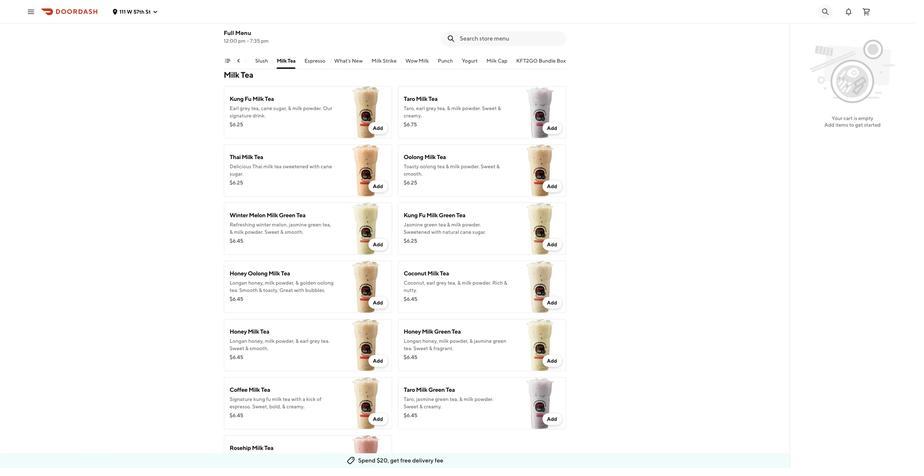 Task type: describe. For each thing, give the bounding box(es) containing it.
yogurt button
[[462, 57, 478, 69]]

toasty.
[[263, 288, 279, 294]]

powder. inside taro milk tea taro, earl grey tea, & milk powder. sweet & creamy. $6.75
[[462, 106, 481, 111]]

milk inside button
[[419, 58, 429, 64]]

honey, inside honey milk tea longan honey, milk powder, & earl grey tea. sweet & smooth. $6.45
[[248, 339, 264, 345]]

milk inside coconut milk tea coconut, earl grey tea, & milk powder. rich & nutty. $6.45
[[428, 270, 439, 277]]

grey inside rosehip milk tea earl grey tea with hints of rosehip & blueberry. smooth & fruity.
[[240, 455, 250, 461]]

milk inside honey oolong milk tea longan honey, milk powder, & golden oolong tea. smooth & toasty. great with bubbles. $6.45
[[269, 270, 280, 277]]

powder. inside oolong milk tea toasty oolong tea & milk powder. sweet & smooth. $6.25
[[461, 164, 480, 170]]

milk inside thai milk tea delicious thai milk tea sweetened with cane sugar. $6.25
[[242, 154, 253, 161]]

kung fu milk green tea image
[[514, 203, 566, 255]]

get inside 'your cart is empty add items to get started'
[[855, 122, 863, 128]]

signature
[[230, 397, 252, 403]]

2 pm from the left
[[261, 38, 269, 44]]

$6.45 inside taro milk green tea taro, jasmine green tea, & milk powder. sweet & creamy. $6.45
[[404, 413, 418, 419]]

with inside coffee milk tea signature kung fu milk tea with a kick of espresso. sweet, bold, & creamy. $6.45
[[291, 397, 302, 403]]

oolong milk tea toasty oolong tea & milk powder. sweet & smooth. $6.25
[[404, 154, 500, 186]]

hints
[[271, 455, 283, 461]]

sugar. inside thai milk tea delicious thai milk tea sweetened with cane sugar. $6.25
[[230, 171, 243, 177]]

show menu categories image
[[225, 58, 230, 64]]

milk inside taro milk green tea taro, jasmine green tea, & milk powder. sweet & creamy. $6.45
[[416, 387, 428, 394]]

coconut,
[[404, 280, 426, 286]]

tea inside kung fu milk tea earl grey tea, cane sugar, & milk powder. our signature drink. $6.25
[[265, 96, 274, 103]]

powder, for honey oolong milk tea
[[276, 280, 295, 286]]

classic button
[[230, 57, 246, 69]]

milk inside oolong milk tea toasty oolong tea & milk powder. sweet & smooth. $6.25
[[425, 154, 436, 161]]

powder, inside honey milk tea longan honey, milk powder, & earl grey tea. sweet & smooth. $6.45
[[276, 339, 295, 345]]

grey inside honey milk tea longan honey, milk powder, & earl grey tea. sweet & smooth. $6.45
[[310, 339, 320, 345]]

st
[[146, 9, 151, 15]]

add for thai milk tea
[[373, 184, 383, 190]]

passion
[[266, 15, 283, 21]]

$6.25 inside kung fu milk green tea jasmine green tea & milk powder. sweetened with natural cane sugar. $6.25
[[404, 238, 417, 244]]

melon
[[249, 212, 266, 219]]

$6.25 inside thai milk tea delicious thai milk tea sweetened with cane sugar. $6.25
[[230, 180, 243, 186]]

milk inside honey oolong milk tea longan honey, milk powder, & golden oolong tea. smooth & toasty. great with bubbles. $6.45
[[265, 280, 275, 286]]

to
[[850, 122, 854, 128]]

sweet inside oolong milk tea toasty oolong tea & milk powder. sweet & smooth. $6.25
[[481, 164, 496, 170]]

add button for coconut milk tea
[[543, 297, 562, 309]]

wow milk
[[406, 58, 429, 64]]

green inside honey milk green tea longan honey, milk powder, & jasmine green tea. sweet & fragrant. $6.45
[[493, 339, 507, 345]]

tea inside rosehip milk tea earl grey tea with hints of rosehip & blueberry. smooth & fruity.
[[264, 445, 274, 452]]

milk inside oolong milk tea toasty oolong tea & milk powder. sweet & smooth. $6.25
[[450, 164, 460, 170]]

items
[[836, 122, 849, 128]]

green inside honey milk green tea longan honey, milk powder, & jasmine green tea. sweet & fragrant. $6.45
[[434, 329, 451, 336]]

notification bell image
[[845, 7, 853, 16]]

fu for green
[[419, 212, 426, 219]]

add button for winter melon milk green tea
[[369, 239, 388, 251]]

milk inside thai milk tea delicious thai milk tea sweetened with cane sugar. $6.25
[[263, 164, 273, 170]]

add for kung fu milk tea
[[373, 125, 383, 131]]

green inside kung fu milk green tea jasmine green tea & milk powder. sweetened with natural cane sugar. $6.25
[[439, 212, 455, 219]]

& inside coffee milk tea signature kung fu milk tea with a kick of espresso. sweet, bold, & creamy. $6.45
[[282, 404, 286, 410]]

winter
[[230, 212, 248, 219]]

green inside taro milk green tea taro, jasmine green tea, & milk powder. sweet & creamy. $6.45
[[429, 387, 445, 394]]

taro, inside taro milk green tea taro, jasmine green tea, & milk powder. sweet & creamy. $6.45
[[404, 397, 415, 403]]

$6.45 inside honey milk tea longan honey, milk powder, & earl grey tea. sweet & smooth. $6.45
[[230, 355, 243, 361]]

0 vertical spatial milk tea
[[277, 58, 296, 64]]

spend
[[358, 458, 376, 465]]

cap
[[498, 58, 508, 64]]

powder. inside kung fu milk tea earl grey tea, cane sugar, & milk powder. our signature drink. $6.25
[[303, 106, 322, 111]]

tea. for honey oolong milk tea
[[230, 288, 238, 294]]

longan for honey milk green tea
[[404, 339, 422, 345]]

& inside kung fu milk green tea jasmine green tea & milk powder. sweetened with natural cane sugar. $6.25
[[447, 222, 451, 228]]

taro for taro milk green tea
[[404, 387, 415, 394]]

tea inside thai milk tea delicious thai milk tea sweetened with cane sugar. $6.25
[[274, 164, 282, 170]]

with inside thai milk tea delicious thai milk tea sweetened with cane sugar. $6.25
[[310, 164, 320, 170]]

kick
[[306, 397, 316, 403]]

add button for honey milk tea
[[369, 356, 388, 367]]

green inside winter melon milk green tea refreshing winter melon, jasmine green tea, & milk powder. sweet & smooth. $6.45
[[279, 212, 295, 219]]

natural
[[443, 229, 459, 235]]

earl inside kung fu milk tea earl grey tea, cane sugar, & milk powder. our signature drink. $6.25
[[230, 106, 239, 111]]

rosehip
[[289, 455, 307, 461]]

kung fu milk green tea jasmine green tea & milk powder. sweetened with natural cane sugar. $6.25
[[404, 212, 486, 244]]

sweetened
[[404, 229, 430, 235]]

fragrant.
[[434, 346, 454, 352]]

milk inside kung fu milk tea earl grey tea, cane sugar, & milk powder. our signature drink. $6.25
[[292, 106, 302, 111]]

tea inside thai milk tea delicious thai milk tea sweetened with cane sugar. $6.25
[[254, 154, 263, 161]]

smooth for oolong
[[239, 288, 258, 294]]

menu
[[235, 30, 251, 37]]

kung for kung fu milk tea
[[230, 96, 244, 103]]

sweet inside taro milk green tea taro, jasmine green tea, & milk powder. sweet & creamy. $6.45
[[404, 404, 419, 410]]

powder. inside kung fu milk green tea jasmine green tea & milk powder. sweetened with natural cane sugar. $6.25
[[462, 222, 481, 228]]

punch
[[438, 58, 453, 64]]

sweet,
[[252, 404, 268, 410]]

fee
[[435, 458, 444, 465]]

empty
[[859, 115, 874, 121]]

0 horizontal spatial get
[[390, 458, 399, 465]]

coconut
[[404, 270, 427, 277]]

espresso button
[[305, 57, 325, 69]]

rosehip milk tea image
[[340, 436, 392, 469]]

cane inside kung fu milk green tea jasmine green tea & milk powder. sweetened with natural cane sugar. $6.25
[[460, 229, 472, 235]]

milk cap button
[[487, 57, 508, 69]]

sugar,
[[273, 106, 287, 111]]

milk inside "button"
[[372, 58, 382, 64]]

creamy. inside taro milk green tea taro, jasmine green tea, & milk powder. sweet & creamy. $6.45
[[424, 404, 442, 410]]

green inside winter melon milk green tea refreshing winter melon, jasmine green tea, & milk powder. sweet & smooth. $6.45
[[308, 222, 322, 228]]

milk inside kung fu milk green tea jasmine green tea & milk powder. sweetened with natural cane sugar. $6.25
[[427, 212, 438, 219]]

papaya,
[[230, 15, 248, 21]]

add for coffee milk tea
[[373, 417, 383, 423]]

golden
[[300, 280, 316, 286]]

with inside kung fu milk green tea jasmine green tea & milk powder. sweetened with natural cane sugar. $6.25
[[431, 229, 442, 235]]

w
[[127, 9, 132, 15]]

a
[[303, 397, 305, 403]]

flavors.
[[230, 23, 246, 29]]

coffee milk tea signature kung fu milk tea with a kick of espresso. sweet, bold, & creamy. $6.45
[[230, 387, 322, 419]]

kung for kung fu milk green tea
[[404, 212, 418, 219]]

rosehip
[[230, 445, 251, 452]]

kung
[[253, 397, 265, 403]]

new
[[352, 58, 363, 64]]

box
[[557, 58, 566, 64]]

what's new button
[[334, 57, 363, 69]]

fu for tea
[[245, 96, 252, 103]]

earl inside honey milk tea longan honey, milk powder, & earl grey tea. sweet & smooth. $6.45
[[300, 339, 309, 345]]

bold,
[[269, 404, 281, 410]]

pineapple
[[301, 15, 324, 21]]

earl for coconut
[[427, 280, 435, 286]]

tea, for taro milk tea
[[437, 106, 446, 111]]

nutty.
[[404, 288, 417, 294]]

sweet inside honey milk green tea longan honey, milk powder, & jasmine green tea. sweet & fragrant. $6.45
[[414, 346, 428, 352]]

milk inside winter melon milk green tea refreshing winter melon, jasmine green tea, & milk powder. sweet & smooth. $6.45
[[267, 212, 278, 219]]

sweet inside honey milk tea longan honey, milk powder, & earl grey tea. sweet & smooth. $6.45
[[230, 346, 244, 352]]

add inside 'your cart is empty add items to get started'
[[825, 122, 835, 128]]

tea inside oolong milk tea toasty oolong tea & milk powder. sweet & smooth. $6.25
[[437, 164, 445, 170]]

strike
[[383, 58, 397, 64]]

add for oolong milk tea
[[547, 184, 557, 190]]

sweet inside taro milk tea taro, earl grey tea, & milk powder. sweet & creamy. $6.75
[[482, 106, 497, 111]]

0 items, open order cart image
[[862, 7, 871, 16]]

coffee
[[230, 387, 248, 394]]

winter melon milk green tea refreshing winter melon, jasmine green tea, & milk powder. sweet & smooth. $6.45
[[230, 212, 331, 244]]

add button for taro milk tea
[[543, 122, 562, 134]]

sweet inside papaya, guava, passion fruit, & pineapple flavors. sweet & refreshing. $7.35
[[247, 23, 262, 29]]

tea inside oolong milk tea toasty oolong tea & milk powder. sweet & smooth. $6.25
[[437, 154, 446, 161]]

tea. for honey milk green tea
[[404, 346, 412, 352]]

7:35
[[250, 38, 260, 44]]

rich
[[493, 280, 503, 286]]

taro, inside taro milk tea taro, earl grey tea, & milk powder. sweet & creamy. $6.75
[[404, 106, 415, 111]]

add for winter melon milk green tea
[[373, 242, 383, 248]]

kft2go bundle box button
[[516, 57, 566, 69]]

tea, inside winter melon milk green tea refreshing winter melon, jasmine green tea, & milk powder. sweet & smooth. $6.45
[[323, 222, 331, 228]]

scroll menu navigation left image
[[236, 58, 241, 64]]

add for taro milk green tea
[[547, 417, 557, 423]]

tea inside kung fu milk green tea jasmine green tea & milk powder. sweetened with natural cane sugar. $6.25
[[439, 222, 446, 228]]

free
[[401, 458, 411, 465]]

punch button
[[438, 57, 453, 69]]

fu
[[266, 397, 271, 403]]

smooth. inside honey milk tea longan honey, milk powder, & earl grey tea. sweet & smooth. $6.45
[[250, 346, 269, 352]]

smooth. inside winter melon milk green tea refreshing winter melon, jasmine green tea, & milk powder. sweet & smooth. $6.45
[[285, 229, 304, 235]]

grey for taro milk tea
[[426, 106, 436, 111]]

1 pm from the left
[[238, 38, 246, 44]]

milk inside coffee milk tea signature kung fu milk tea with a kick of espresso. sweet, bold, & creamy. $6.45
[[272, 397, 282, 403]]

drink.
[[253, 113, 266, 119]]

spend $20, get free delivery fee
[[358, 458, 444, 465]]

taro milk tea taro, earl grey tea, & milk powder. sweet & creamy. $6.75
[[404, 96, 501, 128]]

full menu 12:00 pm - 7:35 pm
[[224, 30, 269, 44]]

bundle
[[539, 58, 556, 64]]

winter
[[256, 222, 271, 228]]

espresso.
[[230, 404, 251, 410]]

1 horizontal spatial thai
[[252, 164, 262, 170]]

coffee milk tea image
[[340, 378, 392, 430]]

what's new
[[334, 58, 363, 64]]

tea inside rosehip milk tea earl grey tea with hints of rosehip & blueberry. smooth & fruity.
[[251, 455, 259, 461]]

milk inside rosehip milk tea earl grey tea with hints of rosehip & blueberry. smooth & fruity.
[[252, 445, 263, 452]]

$20,
[[377, 458, 389, 465]]

taro milk green tea image
[[514, 378, 566, 430]]

milk inside kung fu milk green tea jasmine green tea & milk powder. sweetened with natural cane sugar. $6.25
[[452, 222, 461, 228]]

milk inside taro milk green tea taro, jasmine green tea, & milk powder. sweet & creamy. $6.45
[[464, 397, 474, 403]]

powder. inside coconut milk tea coconut, earl grey tea, & milk powder. rich & nutty. $6.45
[[473, 280, 492, 286]]

cart
[[844, 115, 853, 121]]

of inside rosehip milk tea earl grey tea with hints of rosehip & blueberry. smooth & fruity.
[[284, 455, 288, 461]]

-
[[247, 38, 249, 44]]

slush
[[255, 58, 268, 64]]

57th
[[133, 9, 144, 15]]

add for honey oolong milk tea
[[373, 300, 383, 306]]

blueberry.
[[230, 463, 253, 469]]

$6.25 inside oolong milk tea toasty oolong tea & milk powder. sweet & smooth. $6.25
[[404, 180, 417, 186]]

wow milk button
[[406, 57, 429, 69]]



Task type: locate. For each thing, give the bounding box(es) containing it.
1 horizontal spatial tea.
[[321, 339, 330, 345]]

111 w 57th st button
[[112, 9, 158, 15]]

fruity.
[[278, 463, 292, 469]]

open menu image
[[27, 7, 35, 16]]

oolong inside honey oolong milk tea longan honey, milk powder, & golden oolong tea. smooth & toasty. great with bubbles. $6.45
[[248, 270, 268, 277]]

1 vertical spatial smooth.
[[285, 229, 304, 235]]

add button for kung fu milk green tea
[[543, 239, 562, 251]]

& inside kung fu milk tea earl grey tea, cane sugar, & milk powder. our signature drink. $6.25
[[288, 106, 291, 111]]

tea, for coconut milk tea
[[448, 280, 457, 286]]

pm right 7:35
[[261, 38, 269, 44]]

jasmine
[[289, 222, 307, 228], [474, 339, 492, 345], [416, 397, 434, 403]]

your cart is empty add items to get started
[[825, 115, 881, 128]]

taro for taro milk tea
[[404, 96, 415, 103]]

1 vertical spatial earl
[[427, 280, 435, 286]]

1 vertical spatial oolong
[[317, 280, 334, 286]]

add button for thai milk tea
[[369, 181, 388, 193]]

1 vertical spatial milk tea
[[224, 70, 253, 80]]

fu up jasmine
[[419, 212, 426, 219]]

tea left the sweetened
[[274, 164, 282, 170]]

kung inside kung fu milk tea earl grey tea, cane sugar, & milk powder. our signature drink. $6.25
[[230, 96, 244, 103]]

honey for honey milk green tea
[[404, 329, 421, 336]]

milk inside taro milk tea taro, earl grey tea, & milk powder. sweet & creamy. $6.75
[[416, 96, 428, 103]]

2 horizontal spatial cane
[[460, 229, 472, 235]]

0 vertical spatial of
[[317, 397, 322, 403]]

1 horizontal spatial cane
[[321, 164, 332, 170]]

wow
[[406, 58, 418, 64]]

sugar. right natural
[[473, 229, 486, 235]]

tea inside coffee milk tea signature kung fu milk tea with a kick of espresso. sweet, bold, & creamy. $6.45
[[261, 387, 270, 394]]

0 vertical spatial oolong
[[420, 164, 436, 170]]

2 horizontal spatial creamy.
[[424, 404, 442, 410]]

green
[[279, 212, 295, 219], [439, 212, 455, 219], [434, 329, 451, 336], [429, 387, 445, 394]]

$6.45 inside coffee milk tea signature kung fu milk tea with a kick of espresso. sweet, bold, & creamy. $6.45
[[230, 413, 243, 419]]

0 horizontal spatial smooth.
[[250, 346, 269, 352]]

oolong
[[420, 164, 436, 170], [317, 280, 334, 286]]

milk
[[292, 106, 302, 111], [452, 106, 461, 111], [263, 164, 273, 170], [450, 164, 460, 170], [452, 222, 461, 228], [234, 229, 244, 235], [265, 280, 275, 286], [462, 280, 472, 286], [265, 339, 275, 345], [439, 339, 449, 345], [272, 397, 282, 403], [464, 397, 474, 403]]

add for kung fu milk green tea
[[547, 242, 557, 248]]

Item Search search field
[[460, 35, 560, 43]]

2 horizontal spatial tea.
[[404, 346, 412, 352]]

smooth inside rosehip milk tea earl grey tea with hints of rosehip & blueberry. smooth & fruity.
[[254, 463, 273, 469]]

smooth for milk
[[254, 463, 273, 469]]

honey milk tea longan honey, milk powder, & earl grey tea. sweet & smooth. $6.45
[[230, 329, 330, 361]]

honey milk tea image
[[340, 320, 392, 372]]

rosehip milk tea earl grey tea with hints of rosehip & blueberry. smooth & fruity.
[[230, 445, 311, 469]]

earl
[[230, 106, 239, 111], [230, 455, 239, 461]]

smooth down 'hints'
[[254, 463, 273, 469]]

cane up "drink."
[[261, 106, 272, 111]]

delivery
[[412, 458, 434, 465]]

1 horizontal spatial kung
[[404, 212, 418, 219]]

bubbles.
[[305, 288, 326, 294]]

0 vertical spatial taro
[[404, 96, 415, 103]]

milk cap
[[487, 58, 508, 64]]

cane
[[261, 106, 272, 111], [321, 164, 332, 170], [460, 229, 472, 235]]

tea right 'toasty' on the top of the page
[[437, 164, 445, 170]]

fu inside kung fu milk green tea jasmine green tea & milk powder. sweetened with natural cane sugar. $6.25
[[419, 212, 426, 219]]

honey, inside honey milk green tea longan honey, milk powder, & jasmine green tea. sweet & fragrant. $6.45
[[423, 339, 438, 345]]

taro milk tea image
[[514, 86, 566, 139]]

kft2go bundle box
[[516, 58, 566, 64]]

1 taro from the top
[[404, 96, 415, 103]]

0 horizontal spatial cane
[[261, 106, 272, 111]]

1 vertical spatial fu
[[419, 212, 426, 219]]

$6.45
[[230, 238, 243, 244], [230, 297, 243, 303], [404, 297, 418, 303], [230, 355, 243, 361], [404, 355, 418, 361], [230, 413, 243, 419], [404, 413, 418, 419]]

tea inside winter melon milk green tea refreshing winter melon, jasmine green tea, & milk powder. sweet & smooth. $6.45
[[296, 212, 306, 219]]

kung fu milk tea image
[[340, 86, 392, 139]]

1 vertical spatial oolong
[[248, 270, 268, 277]]

milk inside coffee milk tea signature kung fu milk tea with a kick of espresso. sweet, bold, & creamy. $6.45
[[249, 387, 260, 394]]

grey
[[240, 106, 250, 111], [426, 106, 436, 111], [436, 280, 447, 286], [310, 339, 320, 345], [240, 455, 250, 461]]

taro inside taro milk green tea taro, jasmine green tea, & milk powder. sweet & creamy. $6.45
[[404, 387, 415, 394]]

add for coconut milk tea
[[547, 300, 557, 306]]

add for honey milk green tea
[[547, 359, 557, 365]]

powder, inside honey oolong milk tea longan honey, milk powder, & golden oolong tea. smooth & toasty. great with bubbles. $6.45
[[276, 280, 295, 286]]

honey inside honey milk tea longan honey, milk powder, & earl grey tea. sweet & smooth. $6.45
[[230, 329, 247, 336]]

earl inside coconut milk tea coconut, earl grey tea, & milk powder. rich & nutty. $6.45
[[427, 280, 435, 286]]

jasmine
[[404, 222, 423, 228]]

$6.45 inside coconut milk tea coconut, earl grey tea, & milk powder. rich & nutty. $6.45
[[404, 297, 418, 303]]

$6.45 inside winter melon milk green tea refreshing winter melon, jasmine green tea, & milk powder. sweet & smooth. $6.45
[[230, 238, 243, 244]]

kung up jasmine
[[404, 212, 418, 219]]

0 vertical spatial jasmine
[[289, 222, 307, 228]]

smooth
[[239, 288, 258, 294], [254, 463, 273, 469]]

0 vertical spatial oolong
[[404, 154, 424, 161]]

is
[[854, 115, 858, 121]]

tea.
[[230, 288, 238, 294], [321, 339, 330, 345], [404, 346, 412, 352]]

milk inside winter melon milk green tea refreshing winter melon, jasmine green tea, & milk powder. sweet & smooth. $6.45
[[234, 229, 244, 235]]

grey inside kung fu milk tea earl grey tea, cane sugar, & milk powder. our signature drink. $6.25
[[240, 106, 250, 111]]

jasmine inside honey milk green tea longan honey, milk powder, & jasmine green tea. sweet & fragrant. $6.45
[[474, 339, 492, 345]]

tea inside taro milk green tea taro, jasmine green tea, & milk powder. sweet & creamy. $6.45
[[446, 387, 455, 394]]

milk inside honey milk tea longan honey, milk powder, & earl grey tea. sweet & smooth. $6.45
[[248, 329, 259, 336]]

add
[[825, 122, 835, 128], [373, 125, 383, 131], [547, 125, 557, 131], [373, 184, 383, 190], [547, 184, 557, 190], [373, 242, 383, 248], [547, 242, 557, 248], [373, 300, 383, 306], [547, 300, 557, 306], [373, 359, 383, 365], [547, 359, 557, 365], [373, 417, 383, 423], [547, 417, 557, 423]]

refreshing.
[[267, 23, 292, 29]]

refreshing
[[230, 222, 255, 228]]

0 horizontal spatial kung
[[230, 96, 244, 103]]

longan inside honey milk green tea longan honey, milk powder, & jasmine green tea. sweet & fragrant. $6.45
[[404, 339, 422, 345]]

of up the fruity.
[[284, 455, 288, 461]]

winter melon milk green tea image
[[340, 203, 392, 255]]

12:00
[[224, 38, 237, 44]]

0 vertical spatial tea.
[[230, 288, 238, 294]]

with right the sweetened
[[310, 164, 320, 170]]

1 horizontal spatial oolong
[[420, 164, 436, 170]]

fu up signature
[[245, 96, 252, 103]]

0 horizontal spatial creamy.
[[287, 404, 305, 410]]

add button for taro milk green tea
[[543, 414, 562, 426]]

0 horizontal spatial oolong
[[248, 270, 268, 277]]

2 horizontal spatial smooth.
[[404, 171, 423, 177]]

guava,
[[249, 15, 265, 21]]

taro
[[404, 96, 415, 103], [404, 387, 415, 394]]

add button for oolong milk tea
[[543, 181, 562, 193]]

0 horizontal spatial pm
[[238, 38, 246, 44]]

taro,
[[404, 106, 415, 111], [404, 397, 415, 403]]

milk tea right slush at the left of the page
[[277, 58, 296, 64]]

smooth inside honey oolong milk tea longan honey, milk powder, & golden oolong tea. smooth & toasty. great with bubbles. $6.45
[[239, 288, 258, 294]]

milk inside button
[[487, 58, 497, 64]]

pm left '-'
[[238, 38, 246, 44]]

espresso
[[305, 58, 325, 64]]

sugar.
[[230, 171, 243, 177], [473, 229, 486, 235]]

yogurt
[[462, 58, 478, 64]]

signature
[[230, 113, 252, 119]]

1 vertical spatial smooth
[[254, 463, 273, 469]]

0 horizontal spatial oolong
[[317, 280, 334, 286]]

2 taro, from the top
[[404, 397, 415, 403]]

tea. inside honey milk tea longan honey, milk powder, & earl grey tea. sweet & smooth. $6.45
[[321, 339, 330, 345]]

get right to
[[855, 122, 863, 128]]

2 vertical spatial jasmine
[[416, 397, 434, 403]]

1 vertical spatial of
[[284, 455, 288, 461]]

1 vertical spatial tea.
[[321, 339, 330, 345]]

0 horizontal spatial tea.
[[230, 288, 238, 294]]

smooth left toasty.
[[239, 288, 258, 294]]

thai milk tea image
[[340, 145, 392, 197]]

$6.25 down sweetened
[[404, 238, 417, 244]]

1 horizontal spatial jasmine
[[416, 397, 434, 403]]

add button for coffee milk tea
[[369, 414, 388, 426]]

honey oolong milk tea image
[[340, 261, 392, 314]]

of
[[317, 397, 322, 403], [284, 455, 288, 461]]

1 taro, from the top
[[404, 106, 415, 111]]

thai right the delicious
[[252, 164, 262, 170]]

with down the golden
[[294, 288, 304, 294]]

oolong inside oolong milk tea toasty oolong tea & milk powder. sweet & smooth. $6.25
[[420, 164, 436, 170]]

earl up signature
[[230, 106, 239, 111]]

sweetened
[[283, 164, 309, 170]]

1 earl from the top
[[230, 106, 239, 111]]

toasty
[[404, 164, 419, 170]]

longan for honey oolong milk tea
[[230, 280, 247, 286]]

creamy. inside taro milk tea taro, earl grey tea, & milk powder. sweet & creamy. $6.75
[[404, 113, 422, 119]]

1 vertical spatial earl
[[230, 455, 239, 461]]

milk strike button
[[372, 57, 397, 69]]

cane inside kung fu milk tea earl grey tea, cane sugar, & milk powder. our signature drink. $6.25
[[261, 106, 272, 111]]

tea
[[288, 58, 296, 64], [241, 70, 253, 80], [265, 96, 274, 103], [429, 96, 438, 103], [254, 154, 263, 161], [437, 154, 446, 161], [296, 212, 306, 219], [456, 212, 466, 219], [281, 270, 290, 277], [440, 270, 449, 277], [260, 329, 269, 336], [452, 329, 461, 336], [261, 387, 270, 394], [446, 387, 455, 394], [264, 445, 274, 452]]

2 vertical spatial cane
[[460, 229, 472, 235]]

$6.25 down signature
[[230, 122, 243, 128]]

0 horizontal spatial thai
[[230, 154, 241, 161]]

1 vertical spatial taro,
[[404, 397, 415, 403]]

tea up blueberry.
[[251, 455, 259, 461]]

kung up signature
[[230, 96, 244, 103]]

milk strike
[[372, 58, 397, 64]]

with left a
[[291, 397, 302, 403]]

1 horizontal spatial fu
[[419, 212, 426, 219]]

0 horizontal spatial milk tea
[[224, 70, 253, 80]]

1 horizontal spatial pm
[[261, 38, 269, 44]]

honey inside honey milk green tea longan honey, milk powder, & jasmine green tea. sweet & fragrant. $6.45
[[404, 329, 421, 336]]

earl inside rosehip milk tea earl grey tea with hints of rosehip & blueberry. smooth & fruity.
[[230, 455, 239, 461]]

milk inside honey milk tea longan honey, milk powder, & earl grey tea. sweet & smooth. $6.45
[[265, 339, 275, 345]]

add button for kung fu milk tea
[[369, 122, 388, 134]]

add button for honey oolong milk tea
[[369, 297, 388, 309]]

$6.45 inside honey oolong milk tea longan honey, milk powder, & golden oolong tea. smooth & toasty. great with bubbles. $6.45
[[230, 297, 243, 303]]

great
[[280, 288, 293, 294]]

milk inside honey milk green tea longan honey, milk powder, & jasmine green tea. sweet & fragrant. $6.45
[[439, 339, 449, 345]]

coconut milk tea image
[[514, 261, 566, 314]]

milk inside coconut milk tea coconut, earl grey tea, & milk powder. rich & nutty. $6.45
[[462, 280, 472, 286]]

0 vertical spatial earl
[[416, 106, 425, 111]]

honey, for honey oolong milk tea
[[248, 280, 264, 286]]

of right kick
[[317, 397, 322, 403]]

honey oolong milk tea longan honey, milk powder, & golden oolong tea. smooth & toasty. great with bubbles. $6.45
[[230, 270, 334, 303]]

green inside taro milk green tea taro, jasmine green tea, & milk powder. sweet & creamy. $6.45
[[435, 397, 449, 403]]

1 vertical spatial thai
[[252, 164, 262, 170]]

honey, for honey milk green tea
[[423, 339, 438, 345]]

2 horizontal spatial earl
[[427, 280, 435, 286]]

taro inside taro milk tea taro, earl grey tea, & milk powder. sweet & creamy. $6.75
[[404, 96, 415, 103]]

grey for coconut milk tea
[[436, 280, 447, 286]]

kung fu milk tea earl grey tea, cane sugar, & milk powder. our signature drink. $6.25
[[230, 96, 332, 128]]

2 vertical spatial earl
[[300, 339, 309, 345]]

0 horizontal spatial fu
[[245, 96, 252, 103]]

111
[[120, 9, 126, 15]]

of inside coffee milk tea signature kung fu milk tea with a kick of espresso. sweet, bold, & creamy. $6.45
[[317, 397, 322, 403]]

111 w 57th st
[[120, 9, 151, 15]]

1 horizontal spatial oolong
[[404, 154, 424, 161]]

milk inside kung fu milk tea earl grey tea, cane sugar, & milk powder. our signature drink. $6.25
[[253, 96, 264, 103]]

2 vertical spatial smooth.
[[250, 346, 269, 352]]

2 earl from the top
[[230, 455, 239, 461]]

sugar. inside kung fu milk green tea jasmine green tea & milk powder. sweetened with natural cane sugar. $6.25
[[473, 229, 486, 235]]

2 taro from the top
[[404, 387, 415, 394]]

powder.
[[303, 106, 322, 111], [462, 106, 481, 111], [461, 164, 480, 170], [462, 222, 481, 228], [245, 229, 264, 235], [473, 280, 492, 286], [475, 397, 494, 403]]

thai up the delicious
[[230, 154, 241, 161]]

tea, inside taro milk green tea taro, jasmine green tea, & milk powder. sweet & creamy. $6.45
[[450, 397, 459, 403]]

1 horizontal spatial milk tea
[[277, 58, 296, 64]]

our
[[323, 106, 332, 111]]

caribbean breeze slush image
[[340, 0, 392, 49]]

tea inside kung fu milk green tea jasmine green tea & milk powder. sweetened with natural cane sugar. $6.25
[[456, 212, 466, 219]]

fruit,
[[284, 15, 295, 21]]

earl
[[416, 106, 425, 111], [427, 280, 435, 286], [300, 339, 309, 345]]

pm
[[238, 38, 246, 44], [261, 38, 269, 44]]

0 vertical spatial sugar.
[[230, 171, 243, 177]]

0 horizontal spatial sugar.
[[230, 171, 243, 177]]

honey milk green tea image
[[514, 320, 566, 372]]

green inside kung fu milk green tea jasmine green tea & milk powder. sweetened with natural cane sugar. $6.25
[[424, 222, 438, 228]]

with left natural
[[431, 229, 442, 235]]

0 vertical spatial smooth
[[239, 288, 258, 294]]

0 horizontal spatial jasmine
[[289, 222, 307, 228]]

your
[[832, 115, 843, 121]]

full
[[224, 30, 234, 37]]

1 vertical spatial jasmine
[[474, 339, 492, 345]]

$6.75
[[404, 122, 417, 128]]

2 vertical spatial tea.
[[404, 346, 412, 352]]

add for honey milk tea
[[373, 359, 383, 365]]

$6.25
[[230, 122, 243, 128], [230, 180, 243, 186], [404, 180, 417, 186], [404, 238, 417, 244]]

fu
[[245, 96, 252, 103], [419, 212, 426, 219]]

oolong up toasty.
[[248, 270, 268, 277]]

tea. inside honey oolong milk tea longan honey, milk powder, & golden oolong tea. smooth & toasty. great with bubbles. $6.45
[[230, 288, 238, 294]]

$6.25 inside kung fu milk tea earl grey tea, cane sugar, & milk powder. our signature drink. $6.25
[[230, 122, 243, 128]]

tea, inside taro milk tea taro, earl grey tea, & milk powder. sweet & creamy. $6.75
[[437, 106, 446, 111]]

grey inside coconut milk tea coconut, earl grey tea, & milk powder. rich & nutty. $6.45
[[436, 280, 447, 286]]

cane inside thai milk tea delicious thai milk tea sweetened with cane sugar. $6.25
[[321, 164, 332, 170]]

tea. inside honey milk green tea longan honey, milk powder, & jasmine green tea. sweet & fragrant. $6.45
[[404, 346, 412, 352]]

milk tea
[[277, 58, 296, 64], [224, 70, 253, 80]]

2 horizontal spatial jasmine
[[474, 339, 492, 345]]

oolong up 'toasty' on the top of the page
[[404, 154, 424, 161]]

powder. inside taro milk green tea taro, jasmine green tea, & milk powder. sweet & creamy. $6.45
[[475, 397, 494, 403]]

papaya, guava, passion fruit, & pineapple flavors. sweet & refreshing. $7.35
[[230, 15, 324, 38]]

delicious
[[230, 164, 251, 170]]

melon,
[[272, 222, 288, 228]]

kft2go
[[516, 58, 538, 64]]

tea, for kung fu milk tea
[[251, 106, 260, 111]]

tea inside honey milk green tea longan honey, milk powder, & jasmine green tea. sweet & fragrant. $6.45
[[452, 329, 461, 336]]

add button
[[369, 122, 388, 134], [543, 122, 562, 134], [369, 181, 388, 193], [543, 181, 562, 193], [369, 239, 388, 251], [543, 239, 562, 251], [369, 297, 388, 309], [543, 297, 562, 309], [369, 356, 388, 367], [543, 356, 562, 367], [369, 414, 388, 426], [543, 414, 562, 426]]

milk inside honey milk green tea longan honey, milk powder, & jasmine green tea. sweet & fragrant. $6.45
[[422, 329, 433, 336]]

powder. inside winter melon milk green tea refreshing winter melon, jasmine green tea, & milk powder. sweet & smooth. $6.45
[[245, 229, 264, 235]]

get left free
[[390, 458, 399, 465]]

0 vertical spatial smooth.
[[404, 171, 423, 177]]

tea up natural
[[439, 222, 446, 228]]

0 vertical spatial get
[[855, 122, 863, 128]]

tea inside coconut milk tea coconut, earl grey tea, & milk powder. rich & nutty. $6.45
[[440, 270, 449, 277]]

earl inside taro milk tea taro, earl grey tea, & milk powder. sweet & creamy. $6.75
[[416, 106, 425, 111]]

oolong right 'toasty' on the top of the page
[[420, 164, 436, 170]]

with
[[310, 164, 320, 170], [431, 229, 442, 235], [294, 288, 304, 294], [291, 397, 302, 403], [260, 455, 270, 461]]

1 horizontal spatial creamy.
[[404, 113, 422, 119]]

1 horizontal spatial of
[[317, 397, 322, 403]]

classic
[[230, 58, 246, 64]]

get
[[855, 122, 863, 128], [390, 458, 399, 465]]

sugar. down the delicious
[[230, 171, 243, 177]]

taro milk green tea taro, jasmine green tea, & milk powder. sweet & creamy. $6.45
[[404, 387, 494, 419]]

honey for honey milk tea
[[230, 329, 247, 336]]

earl for taro
[[416, 106, 425, 111]]

1 vertical spatial taro
[[404, 387, 415, 394]]

oolong
[[404, 154, 424, 161], [248, 270, 268, 277]]

$7.35
[[230, 32, 242, 38]]

jasmine inside taro milk green tea taro, jasmine green tea, & milk powder. sweet & creamy. $6.45
[[416, 397, 434, 403]]

kung
[[230, 96, 244, 103], [404, 212, 418, 219]]

1 vertical spatial kung
[[404, 212, 418, 219]]

tea left a
[[283, 397, 290, 403]]

1 vertical spatial get
[[390, 458, 399, 465]]

cane right the sweetened
[[321, 164, 332, 170]]

with left 'hints'
[[260, 455, 270, 461]]

tea inside coffee milk tea signature kung fu milk tea with a kick of espresso. sweet, bold, & creamy. $6.45
[[283, 397, 290, 403]]

honey for honey oolong milk tea
[[230, 270, 247, 277]]

milk inside taro milk tea taro, earl grey tea, & milk powder. sweet & creamy. $6.75
[[452, 106, 461, 111]]

with inside honey oolong milk tea longan honey, milk powder, & golden oolong tea. smooth & toasty. great with bubbles. $6.45
[[294, 288, 304, 294]]

milk tea down classic button
[[224, 70, 253, 80]]

0 vertical spatial cane
[[261, 106, 272, 111]]

1 horizontal spatial get
[[855, 122, 863, 128]]

1 horizontal spatial earl
[[416, 106, 425, 111]]

add for taro milk tea
[[547, 125, 557, 131]]

oolong up bubbles. on the bottom left
[[317, 280, 334, 286]]

jasmine inside winter melon milk green tea refreshing winter melon, jasmine green tea, & milk powder. sweet & smooth. $6.45
[[289, 222, 307, 228]]

honey milk green tea longan honey, milk powder, & jasmine green tea. sweet & fragrant. $6.45
[[404, 329, 507, 361]]

powder, for honey milk green tea
[[450, 339, 469, 345]]

0 vertical spatial kung
[[230, 96, 244, 103]]

0 horizontal spatial of
[[284, 455, 288, 461]]

$6.25 down 'toasty' on the top of the page
[[404, 180, 417, 186]]

tea inside taro milk tea taro, earl grey tea, & milk powder. sweet & creamy. $6.75
[[429, 96, 438, 103]]

cane right natural
[[460, 229, 472, 235]]

0 vertical spatial taro,
[[404, 106, 415, 111]]

coconut milk tea coconut, earl grey tea, & milk powder. rich & nutty. $6.45
[[404, 270, 508, 303]]

$6.25 down the delicious
[[230, 180, 243, 186]]

smooth. inside oolong milk tea toasty oolong tea & milk powder. sweet & smooth. $6.25
[[404, 171, 423, 177]]

0 vertical spatial fu
[[245, 96, 252, 103]]

with inside rosehip milk tea earl grey tea with hints of rosehip & blueberry. smooth & fruity.
[[260, 455, 270, 461]]

0 vertical spatial earl
[[230, 106, 239, 111]]

1 horizontal spatial smooth.
[[285, 229, 304, 235]]

add button for honey milk green tea
[[543, 356, 562, 367]]

0 vertical spatial thai
[[230, 154, 241, 161]]

tea inside honey oolong milk tea longan honey, milk powder, & golden oolong tea. smooth & toasty. great with bubbles. $6.45
[[281, 270, 290, 277]]

earl up blueberry.
[[230, 455, 239, 461]]

1 vertical spatial sugar.
[[473, 229, 486, 235]]

started
[[864, 122, 881, 128]]

sweet
[[247, 23, 262, 29], [482, 106, 497, 111], [481, 164, 496, 170], [265, 229, 279, 235], [230, 346, 244, 352], [414, 346, 428, 352], [404, 404, 419, 410]]

oolong milk tea image
[[514, 145, 566, 197]]

1 vertical spatial cane
[[321, 164, 332, 170]]

0 horizontal spatial earl
[[300, 339, 309, 345]]

grey for kung fu milk tea
[[240, 106, 250, 111]]

1 horizontal spatial sugar.
[[473, 229, 486, 235]]



Task type: vqa. For each thing, say whether or not it's contained in the screenshot.
left people
no



